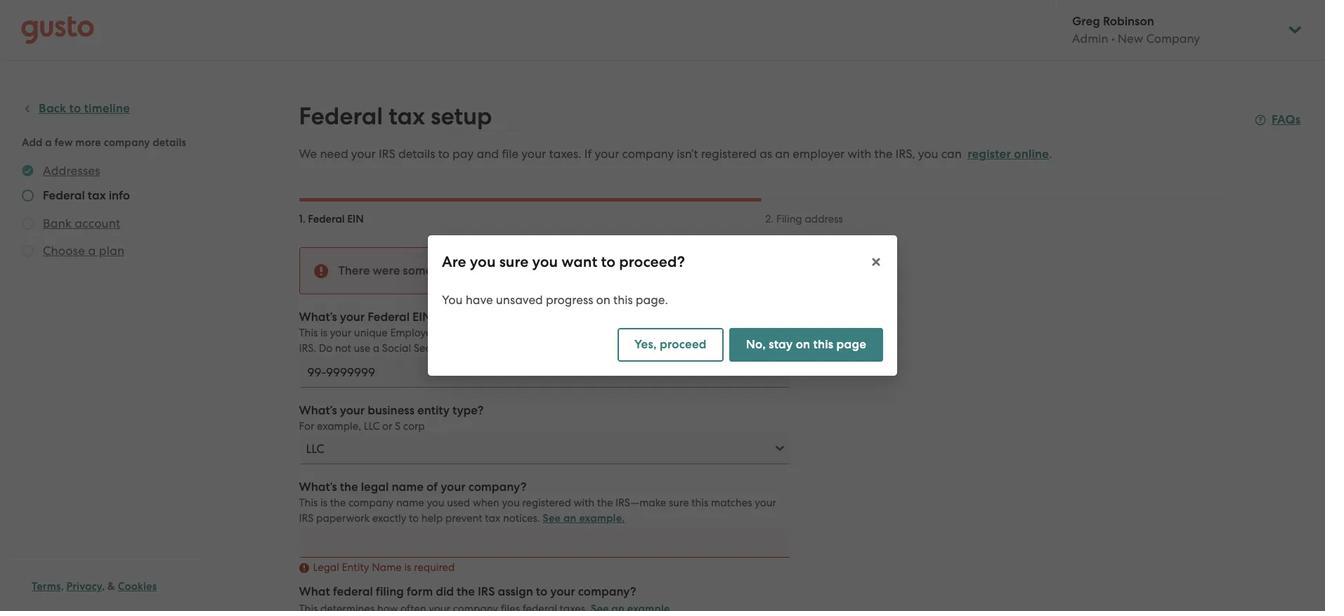 Task type: describe. For each thing, give the bounding box(es) containing it.
proceed
[[660, 337, 707, 352]]

by
[[749, 327, 761, 340]]

notices.
[[503, 512, 540, 525]]

errors
[[435, 264, 468, 278]]

entity
[[418, 404, 450, 418]]

company inside we need your irs details to pay and file your taxes. if your company isn't registered as an employer with the irs, you can register online .
[[623, 147, 674, 161]]

entity
[[342, 562, 369, 574]]

filing
[[777, 213, 803, 226]]

as
[[760, 147, 773, 161]]

federal for federal ein
[[308, 213, 345, 226]]

is inside the this is the company name you used when you registered with the irs—make sure this matches your irs paperwork exactly to help prevent tax notices.
[[321, 497, 328, 510]]

you up notices.
[[502, 497, 520, 510]]

you
[[442, 293, 463, 307]]

your right file
[[522, 147, 546, 161]]

help
[[422, 512, 443, 525]]

page
[[837, 337, 867, 352]]

what's for what's your federal ein?
[[299, 310, 337, 325]]

use
[[354, 342, 371, 355]]

federal
[[333, 585, 373, 600]]

What's your Federal EIN? text field
[[299, 357, 791, 388]]

there
[[338, 264, 370, 278]]

federal tax setup
[[299, 102, 492, 131]]

your right the need
[[351, 147, 376, 161]]

example,
[[317, 420, 361, 433]]

what
[[299, 585, 330, 600]]

type?
[[453, 404, 484, 418]]

do
[[319, 342, 333, 355]]

some
[[403, 264, 433, 278]]

faqs button
[[1255, 112, 1301, 129]]

home image
[[21, 16, 94, 44]]

2 , from the left
[[102, 581, 105, 593]]

terms link
[[32, 581, 61, 593]]

or
[[382, 420, 393, 433]]

prevent
[[446, 512, 483, 525]]

the inside there were some errors with your form. please fix the highlighted fields below.
[[613, 264, 631, 278]]

s
[[395, 420, 401, 433]]

what's your federal ein? this is your unique employer identification number (ein) that was assigned to your company by the irs. do not use a social security number.
[[299, 310, 779, 355]]

0 horizontal spatial company?
[[469, 480, 527, 495]]

0 horizontal spatial tax
[[389, 102, 425, 131]]

when
[[473, 497, 500, 510]]

irs.
[[299, 342, 316, 355]]

faqs
[[1272, 112, 1301, 127]]

a
[[373, 342, 380, 355]]

are you sure you want to proceed? dialog
[[428, 235, 898, 376]]

no,
[[746, 337, 766, 352]]

file
[[502, 147, 519, 161]]

an inside we need your irs details to pay and file your taxes. if your company isn't registered as an employer with the irs, you can register online .
[[776, 147, 790, 161]]

&
[[108, 581, 115, 593]]

did
[[436, 585, 454, 600]]

we need your irs details to pay and file your taxes. if your company isn't registered as an employer with the irs, you can register online .
[[299, 147, 1053, 162]]

required
[[414, 562, 455, 574]]

are
[[442, 253, 467, 271]]

page.
[[636, 293, 668, 307]]

see an example.
[[543, 512, 625, 525]]

need
[[320, 147, 348, 161]]

exactly
[[372, 512, 407, 525]]

of
[[427, 480, 438, 495]]

(ein)
[[548, 327, 571, 340]]

your inside "what's your business entity type? for example, llc or s corp"
[[340, 404, 365, 418]]

to inside we need your irs details to pay and file your taxes. if your company isn't registered as an employer with the irs, you can register online .
[[438, 147, 450, 161]]

stay
[[769, 337, 793, 352]]

irs—make
[[616, 497, 667, 510]]

we
[[299, 147, 317, 161]]

was
[[596, 327, 616, 340]]

are you sure you want to proceed?
[[442, 253, 685, 271]]

register online link
[[968, 147, 1050, 162]]

your right assign
[[551, 585, 576, 600]]

fields
[[700, 264, 730, 278]]

yes, proceed
[[635, 337, 707, 352]]

see
[[543, 512, 561, 525]]

0 vertical spatial on
[[596, 293, 611, 307]]

you up help
[[427, 497, 445, 510]]

your up not on the left bottom of page
[[330, 327, 352, 340]]

tax inside the this is the company name you used when you registered with the irs—make sure this matches your irs paperwork exactly to help prevent tax notices.
[[485, 512, 501, 525]]

irs inside we need your irs details to pay and file your taxes. if your company isn't registered as an employer with the irs, you can register online .
[[379, 147, 396, 161]]

the right did
[[457, 585, 475, 600]]

yes,
[[635, 337, 657, 352]]

form
[[407, 585, 433, 600]]

unique
[[354, 327, 388, 340]]

2 horizontal spatial irs
[[478, 585, 495, 600]]

legal entity name is required
[[313, 562, 455, 574]]

what's your business entity type? for example, llc or s corp
[[299, 404, 484, 433]]

terms , privacy , & cookies
[[32, 581, 157, 593]]

llc
[[364, 420, 380, 433]]

employer
[[390, 327, 436, 340]]

terms
[[32, 581, 61, 593]]

highlighted
[[634, 264, 697, 278]]

What's the legal name of your company? text field
[[299, 527, 791, 558]]

your up unique
[[340, 310, 365, 325]]

0 horizontal spatial with
[[471, 264, 495, 278]]

matches
[[711, 497, 753, 510]]

privacy link
[[66, 581, 102, 593]]

0 vertical spatial name
[[392, 480, 424, 495]]

the inside what's your federal ein? this is your unique employer identification number (ein) that was assigned to your company by the irs. do not use a social security number.
[[763, 327, 779, 340]]

with inside we need your irs details to pay and file your taxes. if your company isn't registered as an employer with the irs, you can register online .
[[848, 147, 872, 161]]

there were some errors with your form. please fix the highlighted fields below.
[[338, 264, 769, 278]]

to inside what's your federal ein? this is your unique employer identification number (ein) that was assigned to your company by the irs. do not use a social security number.
[[664, 327, 674, 340]]

the up the paperwork on the bottom of the page
[[330, 497, 346, 510]]

registered inside the this is the company name you used when you registered with the irs—make sure this matches your irs paperwork exactly to help prevent tax notices.
[[523, 497, 571, 510]]

want
[[562, 253, 598, 271]]

ein?
[[413, 310, 438, 325]]

this inside button
[[814, 337, 834, 352]]

company inside what's your federal ein? this is your unique employer identification number (ein) that was assigned to your company by the irs. do not use a social security number.
[[701, 327, 746, 340]]

no, stay on this page
[[746, 337, 867, 352]]

is inside what's your federal ein? this is your unique employer identification number (ein) that was assigned to your company by the irs. do not use a social security number.
[[321, 327, 328, 340]]

privacy
[[66, 581, 102, 593]]

you inside we need your irs details to pay and file your taxes. if your company isn't registered as an employer with the irs, you can register online .
[[919, 147, 939, 161]]



Task type: locate. For each thing, give the bounding box(es) containing it.
name inside the this is the company name you used when you registered with the irs—make sure this matches your irs paperwork exactly to help prevent tax notices.
[[396, 497, 424, 510]]

0 vertical spatial company?
[[469, 480, 527, 495]]

to inside the this is the company name you used when you registered with the irs—make sure this matches your irs paperwork exactly to help prevent tax notices.
[[409, 512, 419, 525]]

irs inside the this is the company name you used when you registered with the irs—make sure this matches your irs paperwork exactly to help prevent tax notices.
[[299, 512, 314, 525]]

the right by
[[763, 327, 779, 340]]

1 horizontal spatial company
[[623, 147, 674, 161]]

this
[[614, 293, 633, 307], [814, 337, 834, 352], [692, 497, 709, 510]]

1 vertical spatial name
[[396, 497, 424, 510]]

this up irs.
[[299, 327, 318, 340]]

taxes.
[[549, 147, 582, 161]]

used
[[447, 497, 470, 510]]

1 horizontal spatial irs
[[379, 147, 396, 161]]

the up the example.
[[597, 497, 613, 510]]

if
[[585, 147, 592, 161]]

federal left ein
[[308, 213, 345, 226]]

to right want
[[601, 253, 616, 271]]

the inside we need your irs details to pay and file your taxes. if your company isn't registered as an employer with the irs, you can register online .
[[875, 147, 893, 161]]

is
[[321, 327, 328, 340], [321, 497, 328, 510], [405, 562, 412, 574]]

2 vertical spatial what's
[[299, 480, 337, 495]]

1 horizontal spatial sure
[[669, 497, 689, 510]]

name down what's the legal name of your company?
[[396, 497, 424, 510]]

name
[[392, 480, 424, 495], [396, 497, 424, 510]]

2 horizontal spatial this
[[814, 337, 834, 352]]

company down legal
[[349, 497, 394, 510]]

legal
[[361, 480, 389, 495]]

1 vertical spatial tax
[[485, 512, 501, 525]]

0 horizontal spatial on
[[596, 293, 611, 307]]

1 vertical spatial with
[[471, 264, 495, 278]]

1 vertical spatial registered
[[523, 497, 571, 510]]

this inside what's your federal ein? this is your unique employer identification number (ein) that was assigned to your company by the irs. do not use a social security number.
[[299, 327, 318, 340]]

number.
[[455, 342, 497, 355]]

fix
[[597, 264, 610, 278]]

what's up for
[[299, 404, 337, 418]]

what's up the paperwork on the bottom of the page
[[299, 480, 337, 495]]

0 horizontal spatial irs
[[299, 512, 314, 525]]

sure inside the this is the company name you used when you registered with the irs—make sure this matches your irs paperwork exactly to help prevent tax notices.
[[669, 497, 689, 510]]

0 vertical spatial what's
[[299, 310, 337, 325]]

2 vertical spatial irs
[[478, 585, 495, 600]]

2 vertical spatial federal
[[368, 310, 410, 325]]

you have unsaved progress on this page.
[[442, 293, 668, 307]]

federal up unique
[[368, 310, 410, 325]]

0 horizontal spatial an
[[564, 512, 577, 525]]

2 vertical spatial this
[[692, 497, 709, 510]]

1 vertical spatial on
[[796, 337, 811, 352]]

unsaved
[[496, 293, 543, 307]]

an right as
[[776, 147, 790, 161]]

1 horizontal spatial this
[[692, 497, 709, 510]]

0 vertical spatial tax
[[389, 102, 425, 131]]

0 vertical spatial this
[[614, 293, 633, 307]]

identification
[[438, 327, 503, 340]]

what's up 'do'
[[299, 310, 337, 325]]

can
[[942, 147, 962, 161]]

tax up details
[[389, 102, 425, 131]]

1 what's from the top
[[299, 310, 337, 325]]

irs left details
[[379, 147, 396, 161]]

ein
[[347, 213, 364, 226]]

what federal filing form did the irs assign to your company?
[[299, 585, 637, 600]]

the
[[875, 147, 893, 161], [613, 264, 631, 278], [763, 327, 779, 340], [340, 480, 358, 495], [330, 497, 346, 510], [597, 497, 613, 510], [457, 585, 475, 600]]

registered left as
[[701, 147, 757, 161]]

1 , from the left
[[61, 581, 64, 593]]

0 vertical spatial company
[[623, 147, 674, 161]]

an
[[776, 147, 790, 161], [564, 512, 577, 525]]

your
[[351, 147, 376, 161], [522, 147, 546, 161], [595, 147, 620, 161], [498, 264, 523, 278], [340, 310, 365, 325], [330, 327, 352, 340], [677, 327, 698, 340], [340, 404, 365, 418], [441, 480, 466, 495], [755, 497, 777, 510], [551, 585, 576, 600]]

on right the 'stay' on the bottom
[[796, 337, 811, 352]]

this up the paperwork on the bottom of the page
[[299, 497, 318, 510]]

see an example. button
[[543, 510, 625, 527]]

1 horizontal spatial an
[[776, 147, 790, 161]]

company
[[623, 147, 674, 161], [701, 327, 746, 340], [349, 497, 394, 510]]

that
[[574, 327, 594, 340]]

irs
[[379, 147, 396, 161], [299, 512, 314, 525], [478, 585, 495, 600]]

, left &
[[102, 581, 105, 593]]

to inside dialog
[[601, 253, 616, 271]]

, left privacy link
[[61, 581, 64, 593]]

tax
[[389, 102, 425, 131], [485, 512, 501, 525]]

this left page.
[[614, 293, 633, 307]]

yes, proceed button
[[618, 328, 724, 362]]

the right fix
[[613, 264, 631, 278]]

an inside popup button
[[564, 512, 577, 525]]

irs left assign
[[478, 585, 495, 600]]

your left form.
[[498, 264, 523, 278]]

not
[[335, 342, 351, 355]]

company?
[[469, 480, 527, 495], [578, 585, 637, 600]]

company left isn't
[[623, 147, 674, 161]]

registered
[[701, 147, 757, 161], [523, 497, 571, 510]]

0 vertical spatial sure
[[500, 253, 529, 271]]

on inside button
[[796, 337, 811, 352]]

with up see an example.
[[574, 497, 595, 510]]

1 horizontal spatial tax
[[485, 512, 501, 525]]

1 horizontal spatial on
[[796, 337, 811, 352]]

online
[[1015, 147, 1050, 162]]

sure inside dialog
[[500, 253, 529, 271]]

the left legal
[[340, 480, 358, 495]]

federal ein
[[308, 213, 364, 226]]

0 horizontal spatial ,
[[61, 581, 64, 593]]

1 this from the top
[[299, 327, 318, 340]]

1 horizontal spatial company?
[[578, 585, 637, 600]]

with up have
[[471, 264, 495, 278]]

is right name
[[405, 562, 412, 574]]

company inside the this is the company name you used when you registered with the irs—make sure this matches your irs paperwork exactly to help prevent tax notices.
[[349, 497, 394, 510]]

what's inside what's your federal ein? this is your unique employer identification number (ein) that was assigned to your company by the irs. do not use a social security number.
[[299, 310, 337, 325]]

on down fix
[[596, 293, 611, 307]]

cookies button
[[118, 579, 157, 595]]

1 horizontal spatial registered
[[701, 147, 757, 161]]

paperwork
[[316, 512, 370, 525]]

1 vertical spatial company
[[701, 327, 746, 340]]

filing address
[[777, 213, 843, 226]]

1 vertical spatial an
[[564, 512, 577, 525]]

name left of
[[392, 480, 424, 495]]

federal for federal tax setup
[[299, 102, 383, 131]]

0 vertical spatial with
[[848, 147, 872, 161]]

example.
[[579, 512, 625, 525]]

for
[[299, 420, 314, 433]]

cookies
[[118, 581, 157, 593]]

this left page
[[814, 337, 834, 352]]

federal
[[299, 102, 383, 131], [308, 213, 345, 226], [368, 310, 410, 325]]

number
[[505, 327, 545, 340]]

0 horizontal spatial this
[[614, 293, 633, 307]]

this inside the this is the company name you used when you registered with the irs—make sure this matches your irs paperwork exactly to help prevent tax notices.
[[299, 497, 318, 510]]

isn't
[[677, 147, 698, 161]]

with right employer
[[848, 147, 872, 161]]

tax down when
[[485, 512, 501, 525]]

legal
[[313, 562, 339, 574]]

what's inside "what's your business entity type? for example, llc or s corp"
[[299, 404, 337, 418]]

account menu element
[[1054, 0, 1305, 60]]

you left want
[[533, 253, 558, 271]]

0 horizontal spatial registered
[[523, 497, 571, 510]]

pay
[[453, 147, 474, 161]]

1 vertical spatial irs
[[299, 512, 314, 525]]

0 vertical spatial irs
[[379, 147, 396, 161]]

federal up the need
[[299, 102, 383, 131]]

irs,
[[896, 147, 916, 161]]

the left the irs,
[[875, 147, 893, 161]]

your inside the this is the company name you used when you registered with the irs—make sure this matches your irs paperwork exactly to help prevent tax notices.
[[755, 497, 777, 510]]

2 vertical spatial with
[[574, 497, 595, 510]]

what's for what's your business entity type?
[[299, 404, 337, 418]]

you right the irs,
[[919, 147, 939, 161]]

your right matches
[[755, 497, 777, 510]]

registered up see
[[523, 497, 571, 510]]

no, stay on this page button
[[729, 328, 884, 362]]

details
[[399, 147, 435, 161]]

2 what's from the top
[[299, 404, 337, 418]]

.
[[1050, 147, 1053, 161]]

an right see
[[564, 512, 577, 525]]

2 vertical spatial is
[[405, 562, 412, 574]]

1 horizontal spatial ,
[[102, 581, 105, 593]]

with inside the this is the company name you used when you registered with the irs—make sure this matches your irs paperwork exactly to help prevent tax notices.
[[574, 497, 595, 510]]

this left matches
[[692, 497, 709, 510]]

0 vertical spatial an
[[776, 147, 790, 161]]

registered inside we need your irs details to pay and file your taxes. if your company isn't registered as an employer with the irs, you can register online .
[[701, 147, 757, 161]]

1 vertical spatial what's
[[299, 404, 337, 418]]

0 horizontal spatial company
[[349, 497, 394, 510]]

0 vertical spatial registered
[[701, 147, 757, 161]]

3 what's from the top
[[299, 480, 337, 495]]

is up 'do'
[[321, 327, 328, 340]]

assigned
[[618, 327, 662, 340]]

filing
[[376, 585, 404, 600]]

your right 'yes,'
[[677, 327, 698, 340]]

to left pay
[[438, 147, 450, 161]]

to right assign
[[536, 585, 548, 600]]

1 horizontal spatial with
[[574, 497, 595, 510]]

company left by
[[701, 327, 746, 340]]

to left help
[[409, 512, 419, 525]]

1 vertical spatial company?
[[578, 585, 637, 600]]

on
[[596, 293, 611, 307], [796, 337, 811, 352]]

you
[[919, 147, 939, 161], [470, 253, 496, 271], [533, 253, 558, 271], [427, 497, 445, 510], [502, 497, 520, 510]]

0 horizontal spatial sure
[[500, 253, 529, 271]]

0 vertical spatial this
[[299, 327, 318, 340]]

1 vertical spatial this
[[299, 497, 318, 510]]

is up the paperwork on the bottom of the page
[[321, 497, 328, 510]]

your up "example,"
[[340, 404, 365, 418]]

sure up unsaved
[[500, 253, 529, 271]]

2 horizontal spatial with
[[848, 147, 872, 161]]

0 vertical spatial federal
[[299, 102, 383, 131]]

sure
[[500, 253, 529, 271], [669, 497, 689, 510]]

your right if
[[595, 147, 620, 161]]

federal inside what's your federal ein? this is your unique employer identification number (ein) that was assigned to your company by the irs. do not use a social security number.
[[368, 310, 410, 325]]

sure right irs—make
[[669, 497, 689, 510]]

you right "are"
[[470, 253, 496, 271]]

name
[[372, 562, 402, 574]]

this inside the this is the company name you used when you registered with the irs—make sure this matches your irs paperwork exactly to help prevent tax notices.
[[692, 497, 709, 510]]

1 vertical spatial federal
[[308, 213, 345, 226]]

2 horizontal spatial company
[[701, 327, 746, 340]]

have
[[466, 293, 493, 307]]

corp
[[403, 420, 425, 433]]

business
[[368, 404, 415, 418]]

1 vertical spatial is
[[321, 497, 328, 510]]

what's
[[299, 310, 337, 325], [299, 404, 337, 418], [299, 480, 337, 495]]

with
[[848, 147, 872, 161], [471, 264, 495, 278], [574, 497, 595, 510]]

0 vertical spatial is
[[321, 327, 328, 340]]

address
[[805, 213, 843, 226]]

2 vertical spatial company
[[349, 497, 394, 510]]

proceed?
[[619, 253, 685, 271]]

to right 'yes,'
[[664, 327, 674, 340]]

below.
[[733, 264, 769, 278]]

2 this from the top
[[299, 497, 318, 510]]

security
[[414, 342, 453, 355]]

progress
[[546, 293, 594, 307]]

social
[[382, 342, 411, 355]]

what's the legal name of your company?
[[299, 480, 527, 495]]

1 vertical spatial sure
[[669, 497, 689, 510]]

your up used
[[441, 480, 466, 495]]

irs left the paperwork on the bottom of the page
[[299, 512, 314, 525]]

1 vertical spatial this
[[814, 337, 834, 352]]



Task type: vqa. For each thing, say whether or not it's contained in the screenshot.
'Number'
yes



